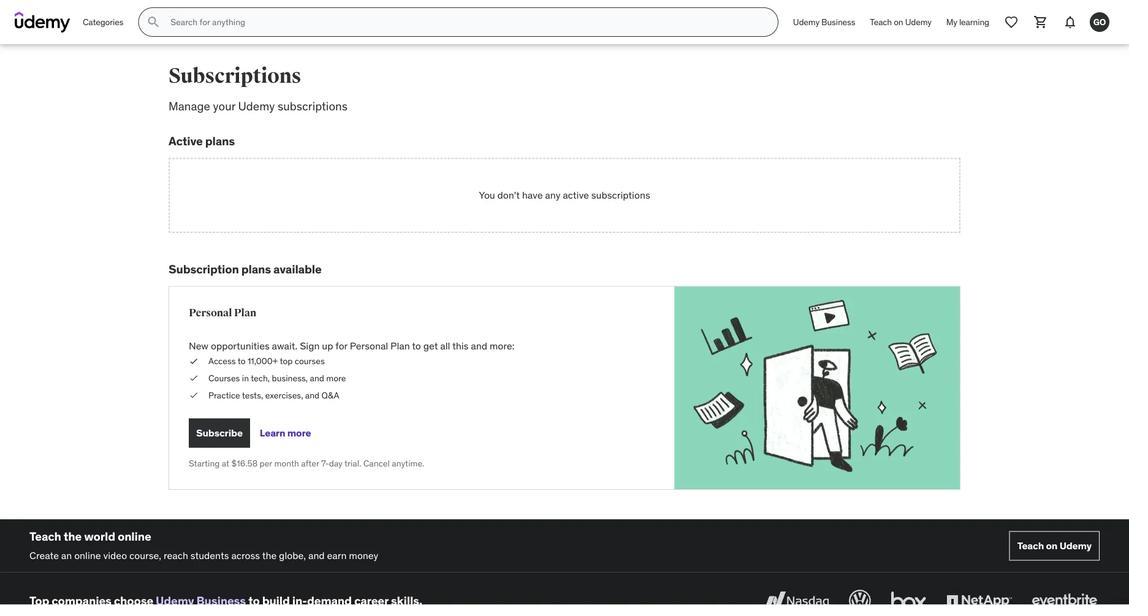 Task type: vqa. For each thing, say whether or not it's contained in the screenshot.
the of to the bottom
no



Task type: locate. For each thing, give the bounding box(es) containing it.
teach up the create
[[29, 529, 61, 544]]

0 horizontal spatial teach
[[29, 529, 61, 544]]

1 vertical spatial teach on udemy link
[[1009, 531, 1100, 561]]

udemy left business
[[793, 16, 820, 27]]

udemy
[[793, 16, 820, 27], [905, 16, 932, 27], [238, 99, 275, 113], [1060, 539, 1092, 552]]

more
[[326, 372, 346, 384], [287, 426, 311, 439]]

q&a
[[322, 389, 339, 400]]

0 vertical spatial plans
[[205, 133, 235, 148]]

course,
[[129, 549, 161, 561]]

volkswagen image
[[847, 587, 873, 605]]

my learning link
[[939, 7, 997, 37]]

per
[[260, 458, 272, 469]]

7-
[[321, 458, 329, 469]]

1 vertical spatial plans
[[241, 262, 271, 276]]

online
[[118, 529, 151, 544], [74, 549, 101, 561]]

0 vertical spatial xsmall image
[[189, 372, 199, 384]]

to left get
[[412, 339, 421, 352]]

more right learn
[[287, 426, 311, 439]]

subscriptions
[[169, 63, 301, 89]]

subscribe button
[[189, 418, 250, 448]]

learning
[[959, 16, 989, 27]]

and down courses
[[310, 372, 324, 384]]

online right an
[[74, 549, 101, 561]]

1 horizontal spatial plans
[[241, 262, 271, 276]]

any
[[545, 189, 560, 201]]

0 horizontal spatial the
[[64, 529, 82, 544]]

1 horizontal spatial on
[[1046, 539, 1058, 552]]

manage your udemy subscriptions
[[169, 99, 348, 113]]

and
[[471, 339, 487, 352], [310, 372, 324, 384], [305, 389, 320, 400], [308, 549, 325, 561]]

teach on udemy link up the eventbrite "image"
[[1009, 531, 1100, 561]]

0 horizontal spatial teach on udemy link
[[863, 7, 939, 37]]

business
[[821, 16, 855, 27]]

1 horizontal spatial the
[[262, 549, 277, 561]]

0 vertical spatial plan
[[234, 306, 256, 319]]

teach
[[870, 16, 892, 27], [29, 529, 61, 544], [1017, 539, 1044, 552]]

0 horizontal spatial online
[[74, 549, 101, 561]]

0 vertical spatial subscriptions
[[278, 99, 348, 113]]

teach on udemy
[[870, 16, 932, 27], [1017, 539, 1092, 552]]

active plans
[[169, 133, 235, 148]]

nasdaq image
[[761, 587, 832, 605]]

1 xsmall image from the top
[[189, 372, 199, 384]]

courses in tech, business, and more
[[208, 372, 346, 384]]

plan up opportunities
[[234, 306, 256, 319]]

plans for subscription
[[241, 262, 271, 276]]

the left globe,
[[262, 549, 277, 561]]

box image
[[888, 587, 929, 605]]

tech,
[[251, 372, 270, 384]]

1 vertical spatial xsmall image
[[189, 389, 199, 401]]

on
[[894, 16, 903, 27], [1046, 539, 1058, 552]]

have
[[522, 189, 543, 201]]

submit search image
[[146, 15, 161, 29]]

money
[[349, 549, 378, 561]]

day
[[329, 458, 343, 469]]

netapp image
[[944, 587, 1014, 605]]

my learning
[[946, 16, 989, 27]]

on left my
[[894, 16, 903, 27]]

udemy left my
[[905, 16, 932, 27]]

personal plan
[[189, 306, 256, 319]]

1 horizontal spatial personal
[[350, 339, 388, 352]]

0 horizontal spatial on
[[894, 16, 903, 27]]

practice
[[208, 389, 240, 400]]

teach the world online create an online video course, reach students across the globe, and earn money
[[29, 529, 378, 561]]

xsmall image
[[189, 355, 199, 367]]

online up course,
[[118, 529, 151, 544]]

across
[[231, 549, 260, 561]]

get
[[423, 339, 438, 352]]

0 horizontal spatial plan
[[234, 306, 256, 319]]

plans right active
[[205, 133, 235, 148]]

and right this
[[471, 339, 487, 352]]

business,
[[272, 372, 308, 384]]

subscribe
[[196, 426, 243, 439]]

1 horizontal spatial subscriptions
[[591, 189, 650, 201]]

earn
[[327, 549, 347, 561]]

2 xsmall image from the top
[[189, 389, 199, 401]]

top
[[280, 356, 293, 367]]

1 vertical spatial to
[[238, 356, 245, 367]]

0 vertical spatial on
[[894, 16, 903, 27]]

teach on udemy for the rightmost teach on udemy link
[[1017, 539, 1092, 552]]

xsmall image
[[189, 372, 199, 384], [189, 389, 199, 401]]

teach right business
[[870, 16, 892, 27]]

plans
[[205, 133, 235, 148], [241, 262, 271, 276]]

on up the eventbrite "image"
[[1046, 539, 1058, 552]]

globe,
[[279, 549, 306, 561]]

access to 11,000+ top courses
[[208, 356, 325, 367]]

xsmall image left practice
[[189, 389, 199, 401]]

0 vertical spatial to
[[412, 339, 421, 352]]

teach inside teach the world online create an online video course, reach students across the globe, and earn money
[[29, 529, 61, 544]]

1 vertical spatial teach on udemy
[[1017, 539, 1092, 552]]

manage
[[169, 99, 210, 113]]

subscriptions
[[278, 99, 348, 113], [591, 189, 650, 201]]

personal up new
[[189, 306, 232, 319]]

1 horizontal spatial more
[[326, 372, 346, 384]]

xsmall image down xsmall icon
[[189, 372, 199, 384]]

plans left "available" on the top left of the page
[[241, 262, 271, 276]]

teach on udemy link
[[863, 7, 939, 37], [1009, 531, 1100, 561]]

wishlist image
[[1004, 15, 1019, 29]]

reach
[[164, 549, 188, 561]]

an
[[61, 549, 72, 561]]

personal
[[189, 306, 232, 319], [350, 339, 388, 352]]

access
[[208, 356, 236, 367]]

1 horizontal spatial teach on udemy link
[[1009, 531, 1100, 561]]

new opportunities await. sign up for personal plan to get all this and more:
[[189, 339, 515, 352]]

1 horizontal spatial online
[[118, 529, 151, 544]]

don't
[[497, 189, 520, 201]]

0 vertical spatial personal
[[189, 306, 232, 319]]

categories
[[83, 16, 123, 27]]

to
[[412, 339, 421, 352], [238, 356, 245, 367]]

you
[[479, 189, 495, 201]]

teach up the eventbrite "image"
[[1017, 539, 1044, 552]]

teach on udemy left my
[[870, 16, 932, 27]]

new
[[189, 339, 208, 352]]

1 horizontal spatial plan
[[391, 339, 410, 352]]

1 vertical spatial subscriptions
[[591, 189, 650, 201]]

courses
[[295, 356, 325, 367]]

and left earn
[[308, 549, 325, 561]]

1 horizontal spatial to
[[412, 339, 421, 352]]

teach on udemy up the eventbrite "image"
[[1017, 539, 1092, 552]]

0 horizontal spatial teach on udemy
[[870, 16, 932, 27]]

learn
[[260, 426, 285, 439]]

in
[[242, 372, 249, 384]]

2 horizontal spatial teach
[[1017, 539, 1044, 552]]

to down opportunities
[[238, 356, 245, 367]]

1 vertical spatial the
[[262, 549, 277, 561]]

0 horizontal spatial plans
[[205, 133, 235, 148]]

1 horizontal spatial teach on udemy
[[1017, 539, 1092, 552]]

personal right the for
[[350, 339, 388, 352]]

more:
[[490, 339, 515, 352]]

0 vertical spatial teach on udemy
[[870, 16, 932, 27]]

the up an
[[64, 529, 82, 544]]

plan left get
[[391, 339, 410, 352]]

11,000+
[[248, 356, 278, 367]]

teach on udemy link left my
[[863, 7, 939, 37]]

1 vertical spatial online
[[74, 549, 101, 561]]

you don't have any active subscriptions
[[479, 189, 650, 201]]

the
[[64, 529, 82, 544], [262, 549, 277, 561]]

plan
[[234, 306, 256, 319], [391, 339, 410, 352]]

1 vertical spatial plan
[[391, 339, 410, 352]]

0 horizontal spatial more
[[287, 426, 311, 439]]

available
[[273, 262, 322, 276]]

xsmall image for practice
[[189, 389, 199, 401]]

plans for active
[[205, 133, 235, 148]]

more up q&a
[[326, 372, 346, 384]]

shopping cart with 0 items image
[[1033, 15, 1048, 29]]



Task type: describe. For each thing, give the bounding box(es) containing it.
1 vertical spatial more
[[287, 426, 311, 439]]

udemy inside "link"
[[793, 16, 820, 27]]

students
[[190, 549, 229, 561]]

subscription plans available
[[169, 262, 322, 276]]

anytime.
[[392, 458, 424, 469]]

udemy right your
[[238, 99, 275, 113]]

notifications image
[[1063, 15, 1078, 29]]

subscription
[[169, 262, 239, 276]]

trial.
[[344, 458, 361, 469]]

await.
[[272, 339, 298, 352]]

and left q&a
[[305, 389, 320, 400]]

$16.58
[[231, 458, 258, 469]]

0 horizontal spatial subscriptions
[[278, 99, 348, 113]]

udemy up the eventbrite "image"
[[1060, 539, 1092, 552]]

active
[[563, 189, 589, 201]]

courses
[[208, 372, 240, 384]]

categories button
[[75, 7, 131, 37]]

starting at $16.58 per month after 7-day trial. cancel anytime.
[[189, 458, 424, 469]]

0 vertical spatial more
[[326, 372, 346, 384]]

1 vertical spatial on
[[1046, 539, 1058, 552]]

after
[[301, 458, 319, 469]]

0 vertical spatial the
[[64, 529, 82, 544]]

world
[[84, 529, 115, 544]]

for
[[336, 339, 348, 352]]

this
[[452, 339, 469, 352]]

1 horizontal spatial teach
[[870, 16, 892, 27]]

sign
[[300, 339, 320, 352]]

my
[[946, 16, 957, 27]]

all
[[440, 339, 450, 352]]

xsmall image for courses
[[189, 372, 199, 384]]

0 vertical spatial online
[[118, 529, 151, 544]]

and inside teach the world online create an online video course, reach students across the globe, and earn money
[[308, 549, 325, 561]]

opportunities
[[211, 339, 270, 352]]

0 horizontal spatial personal
[[189, 306, 232, 319]]

your
[[213, 99, 235, 113]]

active
[[169, 133, 203, 148]]

udemy business link
[[786, 7, 863, 37]]

teach on udemy for topmost teach on udemy link
[[870, 16, 932, 27]]

cancel
[[363, 458, 390, 469]]

at
[[222, 458, 229, 469]]

go link
[[1085, 7, 1114, 37]]

udemy business
[[793, 16, 855, 27]]

udemy image
[[15, 12, 70, 32]]

up
[[322, 339, 333, 352]]

month
[[274, 458, 299, 469]]

create
[[29, 549, 59, 561]]

learn more
[[260, 426, 311, 439]]

1 vertical spatial personal
[[350, 339, 388, 352]]

learn more link
[[260, 418, 311, 448]]

starting
[[189, 458, 220, 469]]

go
[[1093, 16, 1106, 27]]

0 vertical spatial teach on udemy link
[[863, 7, 939, 37]]

eventbrite image
[[1029, 587, 1100, 605]]

practice tests, exercises, and q&a
[[208, 389, 339, 400]]

video
[[103, 549, 127, 561]]

tests,
[[242, 389, 263, 400]]

Search for anything text field
[[168, 12, 763, 32]]

exercises,
[[265, 389, 303, 400]]

0 horizontal spatial to
[[238, 356, 245, 367]]



